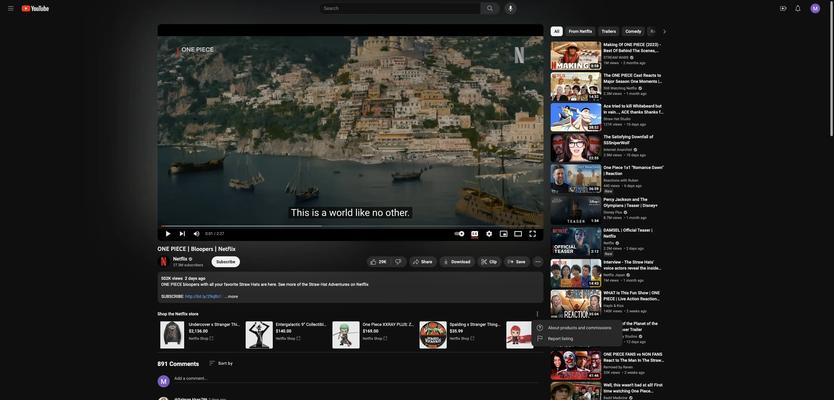 Task type: locate. For each thing, give the bounding box(es) containing it.
2 vertical spatial 1 month ago
[[623, 279, 644, 283]]

1 vertical spatial reaction
[[640, 297, 657, 301]]

reaction
[[641, 395, 657, 400]]

502k
[[161, 276, 171, 281]]

| inside the one piece cast reacts to major season one moments | netflix
[[658, 79, 659, 84]]

0 horizontal spatial -
[[562, 322, 563, 327]]

1 vertical spatial -
[[622, 260, 623, 265]]

1:40 link
[[551, 321, 601, 350]]

0 horizontal spatial this
[[291, 207, 309, 218]]

add
[[174, 376, 182, 381]]

the up sssniperwolf
[[604, 134, 611, 139]]

0 vertical spatial 10 days ago
[[627, 122, 646, 127]]

1 horizontal spatial hat
[[604, 364, 610, 369]]

one piece 1x1 "romance dawn" | reaction
[[604, 165, 664, 176]]

2 vertical spatial piece
[[640, 389, 651, 394]]

1 horizontal spatial and
[[632, 197, 639, 202]]

days for 2.9m views
[[631, 153, 639, 157]]

month
[[629, 92, 640, 96], [629, 216, 640, 220], [626, 279, 637, 283]]

straw up reveal
[[633, 260, 643, 265]]

plus
[[615, 210, 622, 215]]

0 vertical spatial this
[[291, 207, 309, 218]]

0 vertical spatial to
[[657, 73, 661, 78]]

Subscribe text field
[[216, 260, 235, 264]]

2 vertical spatial teaser
[[616, 327, 629, 332]]

1x1
[[624, 165, 631, 170]]

reacts
[[643, 73, 656, 78]]

anime
[[419, 322, 431, 327]]

0 vertical spatial 1 month ago
[[626, 92, 647, 96]]

weeks for action
[[630, 309, 640, 314]]

35 minutes, 4 seconds element
[[589, 312, 599, 317]]

action down fun
[[627, 297, 639, 301]]

10 down studio
[[627, 122, 631, 127]]

2 vertical spatial live
[[614, 364, 621, 369]]

2.2m
[[604, 247, 612, 251]]

netflix up apes
[[599, 322, 611, 327]]

ace tried to kill whitebeard but in vain..., ace thanks shanks for saving luffy by  straw hat studio 121,712 views 10 days ago 38 minutes element
[[604, 103, 665, 121]]

of up behind
[[619, 42, 623, 47]]

views for ace tried to kill whitebeard but in vain..., ace thanks shanks for saving luffy
[[613, 122, 622, 127]]

reaction
[[606, 171, 622, 176], [640, 297, 657, 301]]

1 vertical spatial japan
[[604, 278, 615, 283]]

1 horizontal spatial -
[[622, 260, 623, 265]]

fans up the man
[[626, 352, 636, 357]]

1 1m views from the top
[[604, 61, 619, 65]]

reactions with ruben
[[604, 178, 638, 183]]

days down "damsel | official teaser | netflix by netflix 2,279,245 views 2 days ago 2 minutes, 12 seconds" element
[[629, 247, 637, 251]]

0 vertical spatial -
[[660, 42, 661, 47]]

2 right episode at the bottom right of the page
[[652, 364, 654, 369]]

ago up show
[[638, 279, 644, 283]]

weeks
[[630, 309, 640, 314], [628, 371, 638, 375]]

teaser inside damsel | official teaser | netflix
[[638, 228, 650, 233]]

official
[[623, 228, 637, 233]]

about products and commissions element
[[548, 325, 612, 331]]

on
[[351, 282, 355, 287]]

shop the netflix store
[[158, 312, 198, 317]]

weeks for in
[[628, 371, 638, 375]]

1 netflix shop from the left
[[189, 337, 208, 341]]

| inside entergalactic 9" collectible figure | netflix shop $140.00
[[340, 322, 341, 327]]

0:01 / 2:27
[[205, 232, 224, 236]]

0 horizontal spatial &
[[614, 304, 616, 308]]

with inside one piece bloopers with all your favorite straw hats are here. see more of the straw hat adventures on netflix subscribe:
[[200, 282, 208, 287]]

subscribers
[[184, 263, 203, 267]]

0 vertical spatial month
[[629, 92, 640, 96]]

1 vertical spatial piece
[[371, 322, 382, 327]]

41:46 link
[[551, 352, 601, 380]]

month up official
[[629, 216, 640, 220]]

one inside what is this fun show | one piece | live action reaction 1x1
[[652, 291, 660, 295]]

satisfying
[[612, 134, 631, 139]]

netflix inside the one piece cast reacts to major season one moments | netflix
[[604, 85, 616, 90]]

1 vertical spatial action
[[627, 297, 639, 301]]

0 vertical spatial 1m
[[604, 61, 609, 65]]

netflix down $169.00
[[363, 337, 373, 341]]

http://bit.ly/29qbut7 link
[[185, 294, 223, 299]]

Search text field
[[324, 5, 479, 12]]

views down remixed by raven
[[611, 371, 620, 375]]

ago up 'whitebeard'
[[641, 92, 647, 96]]

2.3m
[[604, 92, 612, 96]]

report listing
[[548, 336, 573, 341]]

| inside nimona film - plush toy bundle | netflix shop out of stock netflix shop
[[597, 322, 598, 327]]

haylo
[[604, 304, 613, 308]]

of right downfall
[[649, 134, 653, 139]]

one piece fans vs non fans react to the man in the straw hat |  live action episode 2 by remixed by raven 33,663 views 2 weeks ago 41 minutes element
[[604, 352, 665, 369]]

live inside making of one piece (2023) - best of behind the scenes, creating live action & set visit | netflix
[[621, 54, 628, 59]]

3 netflix shop from the left
[[363, 337, 382, 341]]

list box containing about products and commissions
[[531, 320, 622, 347]]

4 netflix shop from the left
[[450, 337, 469, 341]]

by left raven
[[619, 365, 622, 370]]

the down non at bottom
[[642, 358, 649, 363]]

youtube video player element
[[158, 24, 543, 241]]

netflix right on
[[356, 282, 368, 287]]

making
[[604, 42, 618, 47]]

one inside one piece xxray plus: zoro anime edition $169.00
[[363, 322, 370, 327]]

netflix shop down $2,136.00
[[189, 337, 208, 341]]

reaction down show
[[640, 297, 657, 301]]

of up stream wars
[[613, 48, 618, 53]]

stream
[[604, 55, 618, 60]]

views for making of one piece (2023) - best of behind the scenes, creating live action & set visit | netflix
[[610, 61, 619, 65]]

piece inside one piece bloopers with all your favorite straw hats are here. see more of the straw hat adventures on netflix subscribe:
[[170, 282, 182, 287]]

the right behind
[[633, 48, 640, 53]]

well,
[[604, 383, 613, 388]]

0 horizontal spatial with
[[200, 282, 208, 287]]

piece up season
[[621, 73, 633, 78]]

- inside interview - the straw hats' voice actors reveal the inside story. | one piece | netflix japan
[[622, 260, 623, 265]]

- right film
[[562, 322, 563, 327]]

0 vertical spatial hat
[[614, 117, 620, 121]]

the inside the one piece cast reacts to major season one moments | netflix
[[604, 73, 611, 78]]

38 minutes, 52 seconds element
[[589, 125, 599, 130]]

1 vertical spatial hat
[[321, 282, 327, 287]]

bundle
[[583, 322, 596, 327]]

| inside one piece fans vs non fans react to the man in the straw hat |  live action episode 2
[[611, 364, 613, 369]]

&
[[643, 54, 645, 59], [614, 304, 616, 308]]

one inside interview - the straw hats' voice actors reveal the inside story. | one piece | netflix japan
[[617, 272, 626, 277]]

121k views
[[604, 122, 622, 127]]

views down plus
[[613, 216, 622, 220]]

hat inside one piece bloopers with all your favorite straw hats are here. see more of the straw hat adventures on netflix subscribe:
[[321, 282, 327, 287]]

from
[[569, 29, 579, 34]]

netflix link
[[173, 256, 188, 263]]

0 vertical spatial 10
[[627, 122, 631, 127]]

1 minute, 40 seconds element
[[591, 343, 599, 347]]

None search field
[[308, 2, 501, 14]]

& left kiss
[[614, 304, 616, 308]]

1 vertical spatial this
[[621, 291, 629, 295]]

1 vertical spatial teaser
[[638, 228, 650, 233]]

fans
[[626, 352, 636, 357], [652, 352, 662, 357]]

anarchist
[[617, 148, 632, 152]]

favorite
[[224, 282, 238, 287]]

new for netflix
[[605, 252, 612, 256]]

2 1m views from the top
[[604, 279, 619, 283]]

2 new from the top
[[605, 252, 612, 256]]

1 month ago up fun
[[623, 279, 644, 283]]

views down kiss
[[613, 309, 622, 314]]

1 vertical spatial and
[[578, 326, 585, 330]]

2 down raven
[[625, 371, 627, 375]]

1 1m from the top
[[604, 61, 609, 65]]

0 horizontal spatial and
[[578, 326, 585, 330]]

0 vertical spatial live
[[621, 54, 628, 59]]

netflix shop
[[189, 337, 208, 341], [276, 337, 295, 341], [363, 337, 382, 341], [450, 337, 469, 341]]

27.3m
[[173, 263, 183, 267]]

2 vertical spatial to
[[616, 358, 619, 363]]

seek slider slider
[[161, 222, 540, 228]]

0 vertical spatial new
[[605, 189, 612, 194]]

one right show
[[652, 291, 660, 295]]

about products and commissions
[[548, 326, 612, 330]]

Clip text field
[[490, 260, 497, 264]]

save button
[[504, 257, 530, 267]]

one inside well, this wasn't bad at all! first time watching one piece season 1 episode 1 reaction
[[631, 389, 639, 394]]

piece for 1x1
[[612, 165, 623, 170]]

ago up non at bottom
[[640, 340, 646, 344]]

the inside interview - the straw hats' voice actors reveal the inside story. | one piece | netflix japan
[[640, 266, 646, 271]]

of
[[619, 42, 623, 47], [613, 48, 618, 53]]

1m views
[[604, 61, 619, 65], [604, 279, 619, 283]]

shop down the $35.99
[[461, 337, 469, 341]]

plush
[[564, 322, 574, 327]]

related
[[651, 29, 665, 34]]

the one piece cast reacts to major season one moments | netflix by still watching netflix 2,391,808 views 1 month ago 14 minutes, 32 seconds element
[[604, 72, 665, 90]]

jackson
[[615, 197, 631, 202]]

from netflix
[[569, 29, 592, 34]]

1 horizontal spatial 2 days ago
[[626, 247, 644, 251]]

hat up 33k
[[604, 364, 610, 369]]

of inside nimona film - plush toy bundle | netflix shop out of stock netflix shop
[[544, 329, 548, 334]]

the down hats'
[[640, 266, 646, 271]]

2 vertical spatial hat
[[604, 364, 610, 369]]

1 vertical spatial 1m views
[[604, 279, 619, 283]]

one up $169.00
[[363, 322, 370, 327]]

live inside what is this fun show | one piece | live action reaction 1x1
[[618, 297, 626, 301]]

1 vertical spatial with
[[200, 282, 208, 287]]

1 up official
[[626, 216, 628, 220]]

2 weeks ago up planet
[[627, 309, 647, 314]]

this inside what is this fun show | one piece | live action reaction 1x1
[[621, 291, 629, 295]]

1 horizontal spatial &
[[643, 54, 645, 59]]

2 down wars
[[623, 61, 626, 65]]

0 horizontal spatial hat
[[321, 282, 327, 287]]

new down 440
[[605, 189, 612, 194]]

interview - the straw hats' voice actors reveal the inside story. | one piece | netflix japan by netflix japan 1,062,310 views 1 month ago 14 minutes, 43 seconds element
[[604, 259, 665, 283]]

straw right more
[[309, 282, 319, 287]]

days right 6
[[627, 184, 635, 188]]

report listing element
[[548, 336, 612, 342]]

one inside one piece 1x1 "romance dawn" | reaction
[[604, 165, 611, 170]]

1 down netflix japan
[[623, 279, 626, 283]]

0 vertical spatial 2 weeks ago
[[627, 309, 647, 314]]

shop
[[158, 312, 167, 317], [355, 322, 365, 327], [612, 322, 622, 327], [548, 336, 556, 340], [200, 337, 208, 341], [287, 337, 295, 341], [374, 337, 382, 341], [461, 337, 469, 341]]

0 vertical spatial of
[[619, 42, 623, 47]]

to inside one piece fans vs non fans react to the man in the straw hat |  live action episode 2
[[616, 358, 619, 363]]

month for reveal
[[626, 279, 637, 283]]

one piece xxray plus: zoro anime edition $169.00
[[363, 322, 445, 334]]

1 vertical spatial month
[[629, 216, 640, 220]]

one down 502k
[[161, 282, 169, 287]]

1 for actors
[[623, 279, 626, 283]]

and inside option
[[578, 326, 585, 330]]

action up 2 months ago
[[629, 54, 642, 59]]

one piece 1x1 "romance dawn" | reaction by reactions with ruben 440 views 6 days ago 36 minutes element
[[604, 165, 665, 177]]

piece inside interview - the straw hats' voice actors reveal the inside story. | one piece | netflix japan
[[627, 272, 638, 277]]

netflix right figure at the left bottom of page
[[342, 322, 354, 327]]

days for 121k views
[[632, 122, 639, 127]]

shop the netflix store heading
[[158, 311, 198, 317]]

35:04
[[589, 312, 599, 317]]

0 vertical spatial action
[[629, 54, 642, 59]]

1 horizontal spatial with
[[621, 178, 627, 183]]

Share text field
[[421, 260, 432, 264]]

| right bundle
[[597, 322, 598, 327]]

teaser inside kingdom of the planet of the apes | teaser trailer
[[616, 327, 629, 332]]

2 vertical spatial action
[[622, 364, 635, 369]]

Download text field
[[452, 260, 470, 264]]

and inside percy jackson and the olympians | teaser | disney+
[[632, 197, 639, 202]]

9"
[[301, 322, 305, 327]]

1 horizontal spatial piece
[[612, 165, 623, 170]]

0 horizontal spatial fans
[[626, 352, 636, 357]]

-
[[660, 42, 661, 47], [622, 260, 623, 265], [562, 322, 563, 327]]

a right is
[[322, 207, 327, 218]]

| left official
[[621, 228, 622, 233]]

hat up 121k views
[[614, 117, 620, 121]]

2 days ago down "damsel | official teaser | netflix by netflix 2,279,245 views 2 days ago 2 minutes, 12 seconds" element
[[626, 247, 644, 251]]

reaction inside one piece 1x1 "romance dawn" | reaction
[[606, 171, 622, 176]]

kingdom
[[604, 321, 621, 326]]

1 vertical spatial 10 days ago
[[626, 153, 646, 157]]

the up reveal
[[624, 260, 632, 265]]

- inside making of one piece (2023) - best of behind the scenes, creating live action & set visit | netflix
[[660, 42, 661, 47]]

internet
[[604, 148, 616, 152]]

piece inside one piece xxray plus: zoro anime edition $169.00
[[371, 322, 382, 327]]

0 vertical spatial reaction
[[606, 171, 622, 176]]

one inside the one piece cast reacts to major season one moments | netflix
[[631, 79, 638, 84]]

to right reacts
[[657, 73, 661, 78]]

10 for whitebeard
[[627, 122, 631, 127]]

piece inside the one piece cast reacts to major season one moments | netflix
[[621, 73, 633, 78]]

8.7m
[[604, 216, 612, 220]]

listing
[[562, 336, 573, 341]]

0 vertical spatial teaser
[[627, 203, 640, 208]]

0 vertical spatial weeks
[[630, 309, 640, 314]]

voice
[[604, 266, 614, 271]]

percy
[[604, 197, 614, 202]]

10 days ago for sssniperwolf
[[626, 153, 646, 157]]

one up react
[[604, 352, 612, 357]]

one down bad
[[631, 389, 639, 394]]

2 days ago up bloopers
[[185, 276, 205, 281]]

1
[[626, 92, 628, 96], [626, 216, 628, 220], [623, 279, 626, 283], [618, 395, 621, 400], [638, 395, 640, 400]]

month down the one piece cast reacts to major season one moments | netflix
[[629, 92, 640, 96]]

0 horizontal spatial by
[[228, 361, 233, 366]]

| up reactions
[[604, 171, 605, 176]]

saving
[[604, 116, 616, 121]]

1 horizontal spatial fans
[[652, 352, 662, 357]]

33k
[[604, 371, 610, 375]]

by inside dropdown button
[[228, 361, 233, 366]]

of right planet
[[647, 321, 651, 326]]

ago down "damsel | official teaser | netflix by netflix 2,279,245 views 2 days ago 2 minutes, 12 seconds" element
[[638, 247, 644, 251]]

0 horizontal spatial piece
[[371, 322, 382, 327]]

22:55
[[589, 156, 599, 160]]

to up remixed by raven
[[616, 358, 619, 363]]

2 vertical spatial -
[[562, 322, 563, 327]]

action
[[629, 54, 642, 59], [627, 297, 639, 301], [622, 364, 635, 369]]

months
[[626, 61, 639, 65]]

1 horizontal spatial to
[[622, 104, 625, 109]]

days down ace tried to kill whitebeard but in vain..., ace thanks shanks for saving luffy
[[632, 122, 639, 127]]

vain...,
[[608, 110, 620, 115]]

piece inside one piece 1x1 "romance dawn" | reaction
[[612, 165, 623, 170]]

0 vertical spatial &
[[643, 54, 645, 59]]

2 vertical spatial month
[[626, 279, 637, 283]]

views down watching
[[613, 92, 622, 96]]

straw inside one piece fans vs non fans react to the man in the straw hat |  live action episode 2
[[651, 358, 661, 363]]

comment...
[[186, 376, 208, 381]]

| inside kingdom of the planet of the apes | teaser trailer
[[614, 327, 615, 332]]

well, this wasn't bad at all! first time watching one piece season 1 episode 1 reaction by badd medicine 294,852 views 2 months ago 44 minutes element
[[604, 382, 665, 400]]

netflix inside interview - the straw hats' voice actors reveal the inside story. | one piece | netflix japan
[[641, 272, 654, 277]]

2 netflix shop from the left
[[276, 337, 295, 341]]

tab list
[[551, 24, 765, 39]]

edition
[[432, 322, 445, 327]]

netflix inside making of one piece (2023) - best of behind the scenes, creating live action & set visit | netflix
[[604, 60, 616, 65]]

kingdom of the planet of the apes | teaser trailer by 20th century studios 5,881,674 views 12 days ago 1 minute, 40 seconds element
[[604, 321, 665, 333]]

views for the one piece cast reacts to major season one moments | netflix
[[613, 92, 622, 96]]

all
[[554, 29, 559, 34]]

netflix shop down the $35.99
[[450, 337, 469, 341]]

0 vertical spatial piece
[[612, 165, 623, 170]]

netflix down stream
[[604, 60, 616, 65]]

1 vertical spatial new
[[605, 252, 612, 256]]

reaction up reactions
[[606, 171, 622, 176]]

stream wars
[[604, 55, 629, 60]]

1 month ago up official
[[626, 216, 647, 220]]

of right kingdom
[[622, 321, 626, 326]]

1 vertical spatial to
[[622, 104, 625, 109]]

share
[[421, 260, 432, 264]]

react
[[604, 358, 615, 363]]

straw
[[604, 117, 613, 121], [633, 260, 643, 265], [239, 282, 250, 287], [309, 282, 319, 287], [651, 358, 661, 363]]

1 vertical spatial of
[[613, 48, 618, 53]]

list box
[[531, 320, 622, 347]]

moments
[[639, 79, 657, 84]]

1 horizontal spatial by
[[619, 365, 622, 370]]

netflix shop for $35.99
[[450, 337, 469, 341]]

1 fans from the left
[[626, 352, 636, 357]]

1 vertical spatial 2 days ago
[[185, 276, 205, 281]]

0 horizontal spatial reaction
[[606, 171, 622, 176]]

views down stream wars
[[610, 61, 619, 65]]

2 horizontal spatial hat
[[614, 117, 620, 121]]

2 horizontal spatial piece
[[640, 389, 651, 394]]

0 vertical spatial and
[[632, 197, 639, 202]]

2 horizontal spatial to
[[657, 73, 661, 78]]

1 minute, 34 seconds element
[[591, 219, 599, 223]]

by for sort
[[228, 361, 233, 366]]

1 vertical spatial weeks
[[628, 371, 638, 375]]

1 vertical spatial 10
[[626, 153, 631, 157]]

netflix up 2.2m
[[604, 241, 614, 245]]

downfall
[[632, 134, 648, 139]]

views for what is this fun show | one piece | live action reaction 1x1
[[613, 309, 622, 314]]

to inside ace tried to kill whitebeard but in vain..., ace thanks shanks for saving luffy
[[622, 104, 625, 109]]

10 days ago for whitebeard
[[627, 122, 646, 127]]

of inside the satisfying downfall of sssniperwolf
[[649, 134, 653, 139]]

by right 'sort'
[[228, 361, 233, 366]]

1 vertical spatial &
[[614, 304, 616, 308]]

piece down 502k views
[[170, 282, 182, 287]]

live inside one piece fans vs non fans react to the man in the straw hat |  live action episode 2
[[614, 364, 621, 369]]

japan
[[615, 273, 625, 277], [604, 278, 615, 283]]

ago right months
[[640, 61, 646, 65]]

10 days ago
[[627, 122, 646, 127], [626, 153, 646, 157]]

1 horizontal spatial a
[[322, 207, 327, 218]]

| inside one piece 1x1 "romance dawn" | reaction
[[604, 171, 605, 176]]

share button
[[409, 257, 437, 267]]

percy jackson and the olympians | teaser | disney+ by disney plus 8,779,759 views 1 month ago 1 minute, 34 seconds element
[[604, 197, 665, 209]]

0 vertical spatial 1m views
[[604, 61, 619, 65]]

1 vertical spatial a
[[183, 376, 185, 381]]

10 down anarchist
[[626, 153, 631, 157]]

2 minutes, 12 seconds element
[[591, 250, 599, 254]]

36 minutes, 59 seconds element
[[589, 187, 599, 191]]

apes
[[604, 327, 613, 332]]

1 vertical spatial 1 month ago
[[626, 216, 647, 220]]

1 horizontal spatial reaction
[[640, 297, 657, 301]]

piece
[[612, 165, 623, 170], [371, 322, 382, 327], [640, 389, 651, 394]]

14 minutes, 43 seconds element
[[589, 282, 599, 286]]

0 horizontal spatial to
[[616, 358, 619, 363]]

shop down subscribe:
[[158, 312, 167, 317]]

action inside making of one piece (2023) - best of behind the scenes, creating live action & set visit | netflix
[[629, 54, 642, 59]]

1 vertical spatial live
[[618, 297, 626, 301]]

views down straw hat studio
[[613, 122, 622, 127]]

1 horizontal spatial this
[[621, 291, 629, 295]]

straw up "121k"
[[604, 117, 613, 121]]

fans right non at bottom
[[652, 352, 662, 357]]

2 1m from the top
[[604, 279, 609, 283]]

see
[[278, 282, 285, 287]]

2 horizontal spatial -
[[660, 42, 661, 47]]

1 new from the top
[[605, 189, 612, 194]]

one up behind
[[624, 42, 633, 47]]

bloopers
[[191, 245, 213, 253]]

0 vertical spatial japan
[[615, 273, 625, 277]]

27.3 million subscribers element
[[173, 263, 203, 268]]

shop up $169.00
[[355, 322, 365, 327]]

1 vertical spatial 1m
[[604, 279, 609, 283]]

other.
[[386, 207, 410, 218]]

1 vertical spatial 2 weeks ago
[[625, 371, 645, 375]]



Task type: describe. For each thing, give the bounding box(es) containing it.
autoplay is on image
[[454, 232, 464, 236]]

this inside youtube video player element
[[291, 207, 309, 218]]

| down is
[[616, 297, 617, 301]]

disney+
[[643, 203, 658, 208]]

reaction inside what is this fun show | one piece | live action reaction 1x1
[[640, 297, 657, 301]]

planet
[[634, 321, 646, 326]]

2 up bloopers
[[185, 276, 187, 281]]

new for |
[[605, 189, 612, 194]]

your
[[215, 282, 223, 287]]

avatar image image
[[811, 4, 820, 13]]

sort by
[[218, 361, 233, 366]]

piece inside what is this fun show | one piece | live action reaction 1x1
[[604, 297, 615, 301]]

this
[[614, 383, 621, 388]]

cast
[[634, 73, 642, 78]]

nimona film - plush toy bundle | netflix shop out of stock netflix shop
[[537, 322, 622, 340]]

one inside the one piece cast reacts to major season one moments | netflix
[[612, 73, 620, 78]]

0 horizontal spatial a
[[183, 376, 185, 381]]

0 horizontal spatial of
[[613, 48, 618, 53]]

one inside one piece fans vs non fans react to the man in the straw hat |  live action episode 2
[[604, 352, 612, 357]]

38:52
[[589, 125, 599, 130]]

netflix down $140.00
[[276, 337, 286, 341]]

interview
[[604, 260, 621, 265]]

the inside interview - the straw hats' voice actors reveal the inside story. | one piece | netflix japan
[[624, 260, 632, 265]]

502k views
[[161, 276, 183, 281]]

wasn't
[[622, 383, 634, 388]]

netflix up 27.3m
[[173, 256, 187, 262]]

download
[[452, 260, 470, 264]]

1m views for |
[[604, 279, 619, 283]]

35:04 link
[[551, 290, 601, 319]]

netflix down $2,136.00
[[189, 337, 199, 341]]

ago up downfall
[[640, 122, 646, 127]]

actors
[[615, 266, 627, 271]]

41 minutes, 46 seconds element
[[589, 374, 599, 378]]

shop down stock
[[548, 336, 556, 340]]

1m for making of one piece (2023) - best of behind the scenes, creating live action & set visit | netflix
[[604, 61, 609, 65]]

japan inside interview - the straw hats' voice actors reveal the inside story. | one piece | netflix japan
[[604, 278, 615, 283]]

14 minutes, 32 seconds element
[[589, 95, 599, 99]]

netflix down season
[[627, 86, 637, 90]]

about
[[548, 326, 559, 330]]

9
[[381, 260, 384, 264]]

views down reactions
[[611, 184, 620, 188]]

subscribe
[[216, 260, 235, 264]]

Add a comment... text field
[[174, 376, 208, 381]]

1 month ago for disney+
[[626, 216, 647, 220]]

netflix down out
[[537, 336, 547, 340]]

shop inside entergalactic 9" collectible figure | netflix shop $140.00
[[355, 322, 365, 327]]

views for the satisfying downfall of sssniperwolf
[[613, 153, 622, 157]]

action inside one piece fans vs non fans react to the man in the straw hat |  live action episode 2
[[622, 364, 635, 369]]

1 horizontal spatial of
[[619, 42, 623, 47]]

views right 2.2m
[[613, 247, 622, 251]]

the inside percy jackson and the olympians | teaser | disney+
[[640, 197, 648, 202]]

netflix right from
[[580, 29, 592, 34]]

straw left hats
[[239, 282, 250, 287]]

like
[[355, 207, 370, 218]]

the up raven
[[620, 358, 627, 363]]

2 left k
[[379, 260, 381, 264]]

1 for teaser
[[626, 216, 628, 220]]

2 weeks ago for action
[[627, 309, 647, 314]]

the inside one piece bloopers with all your favorite straw hats are here. see more of the straw hat adventures on netflix subscribe:
[[302, 282, 308, 287]]

disney plus
[[604, 210, 622, 215]]

| right show
[[650, 291, 651, 295]]

adventures
[[328, 282, 349, 287]]

by for remixed
[[619, 365, 622, 370]]

remixed
[[604, 365, 618, 370]]

the inside making of one piece (2023) - best of behind the scenes, creating live action & set visit | netflix
[[633, 48, 640, 53]]

days for 440 views
[[627, 184, 635, 188]]

2 right 2.2m views
[[626, 247, 628, 251]]

1m for interview - the straw hats' voice actors reveal the inside story. | one piece | netflix japan
[[604, 279, 609, 283]]

| left disney+
[[641, 203, 642, 208]]

first
[[654, 383, 663, 388]]

all!
[[648, 383, 653, 388]]

& inside making of one piece (2023) - best of behind the scenes, creating live action & set visit | netflix
[[643, 54, 645, 59]]

hats'
[[644, 260, 654, 265]]

season
[[604, 395, 617, 400]]

2:27
[[217, 232, 224, 236]]

in
[[604, 110, 607, 115]]

the inside the satisfying downfall of sssniperwolf
[[604, 134, 611, 139]]

straw hat studio
[[604, 117, 631, 121]]

2:12 link
[[551, 227, 601, 256]]

netflix inside entergalactic 9" collectible figure | netflix shop $140.00
[[342, 322, 354, 327]]

one piece | bloopers | netflix
[[158, 245, 236, 253]]

behind
[[619, 48, 632, 53]]

one inside one piece bloopers with all your favorite straw hats are here. see more of the straw hat adventures on netflix subscribe:
[[161, 282, 169, 287]]

teaser inside percy jackson and the olympians | teaser | disney+
[[627, 203, 640, 208]]

22:55 link
[[551, 134, 601, 163]]

one piece bloopers with all your favorite straw hats are here. see more of the straw hat adventures on netflix subscribe:
[[161, 282, 368, 299]]

netflix shop for $2,136.00
[[189, 337, 208, 341]]

hats
[[251, 282, 260, 287]]

10 for sssniperwolf
[[626, 153, 631, 157]]

the satisfying downfall of sssniperwolf by internet anarchist 2,970,161 views 10 days ago 22 minutes element
[[604, 134, 665, 146]]

2 9 k
[[379, 260, 386, 264]]

piece inside well, this wasn't bad at all! first time watching one piece season 1 episode 1 reaction
[[640, 389, 651, 394]]

1 down watching
[[618, 395, 621, 400]]

views for interview - the straw hats' voice actors reveal the inside story. | one piece | netflix japan
[[610, 279, 619, 283]]

making of one piece (2023) - best of behind the scenes, creating live action & set visit | netflix by stream wars 1,027,816 views 2 months ago 8 minutes, 58 seconds element
[[604, 42, 665, 65]]

440
[[604, 184, 610, 188]]

damsel | official teaser | netflix
[[604, 228, 653, 239]]

days up bloopers
[[188, 276, 197, 281]]

views right 502k
[[172, 276, 183, 281]]

shanks
[[644, 110, 658, 115]]

the one piece cast reacts to major season one moments | netflix
[[604, 73, 661, 90]]

episode
[[622, 395, 637, 400]]

one up 502k
[[158, 245, 169, 253]]

$2,136.00
[[189, 329, 208, 334]]

netflix down voice
[[604, 273, 614, 277]]

ago up planet
[[641, 309, 647, 314]]

| inside making of one piece (2023) - best of behind the scenes, creating live action & set visit | netflix
[[663, 54, 664, 59]]

at
[[643, 383, 647, 388]]

| right 'story.'
[[615, 272, 616, 277]]

12
[[626, 340, 631, 344]]

collectible
[[306, 322, 326, 327]]

shop up apes
[[612, 322, 622, 327]]

whitebeard
[[633, 104, 655, 109]]

subscribe:
[[161, 294, 184, 299]]

scenes,
[[641, 48, 656, 53]]

olympians
[[604, 203, 624, 208]]

1m views for creating
[[604, 61, 619, 65]]

netflix up subscribe text box on the bottom of the page
[[218, 245, 236, 253]]

products
[[561, 326, 577, 330]]

clip
[[490, 260, 497, 264]]

maria williams image
[[158, 376, 170, 388]]

nimona
[[537, 322, 552, 327]]

netflix inside damsel | official teaser | netflix
[[604, 234, 616, 239]]

0 vertical spatial with
[[621, 178, 627, 183]]

damsel | official teaser | netflix by netflix 2,279,245 views 2 days ago 2 minutes, 12 seconds element
[[604, 227, 665, 239]]

27.3m subscribers
[[173, 263, 203, 267]]

remixed by raven
[[604, 365, 633, 370]]

and for the
[[632, 197, 639, 202]]

shop down $169.00
[[374, 337, 382, 341]]

891 comments
[[158, 361, 199, 368]]

| right official
[[651, 228, 653, 233]]

views for one piece fans vs non fans react to the man in the straw hat |  live action episode 2
[[611, 371, 620, 375]]

plus:
[[397, 322, 408, 327]]

days right 12
[[631, 340, 639, 344]]

| up the netflix link
[[188, 245, 189, 253]]

$140.00
[[276, 329, 291, 334]]

non
[[642, 352, 651, 357]]

story.
[[604, 272, 614, 277]]

bad
[[635, 383, 642, 388]]

2 weeks ago for in
[[625, 371, 645, 375]]

ago down ruben
[[636, 184, 642, 188]]

fun
[[630, 291, 637, 295]]

ago up "romance
[[640, 153, 646, 157]]

here.
[[268, 282, 277, 287]]

2 inside one piece fans vs non fans react to the man in the straw hat |  live action episode 2
[[652, 364, 654, 369]]

22 minutes, 55 seconds element
[[589, 156, 599, 160]]

tab list containing all
[[551, 24, 765, 39]]

days for 2.2m views
[[629, 247, 637, 251]]

1 for major
[[626, 92, 628, 96]]

luffy
[[617, 116, 627, 121]]

8 minutes, 58 seconds element
[[591, 64, 599, 68]]

piece up the netflix link
[[171, 245, 186, 253]]

piece inside making of one piece (2023) - best of behind the scenes, creating live action & set visit | netflix
[[634, 42, 645, 47]]

netflix inside one piece bloopers with all your favorite straw hats are here. see more of the straw hat adventures on netflix subscribe:
[[356, 282, 368, 287]]

netflix down the $35.99
[[450, 337, 460, 341]]

best
[[604, 48, 612, 53]]

add a comment...
[[174, 376, 208, 381]]

thanks
[[630, 110, 643, 115]]

still
[[604, 86, 610, 90]]

to inside the one piece cast reacts to major season one moments | netflix
[[657, 73, 661, 78]]

of inside one piece bloopers with all your favorite straw hats are here. see more of the straw hat adventures on netflix subscribe:
[[297, 282, 301, 287]]

the up trailer
[[627, 321, 633, 326]]

piece inside one piece fans vs non fans react to the man in the straw hat |  live action episode 2
[[613, 352, 624, 357]]

- inside nimona film - plush toy bundle | netflix shop out of stock netflix shop
[[562, 322, 563, 327]]

netflix inside 'heading'
[[175, 312, 188, 317]]

0 vertical spatial 2 days ago
[[626, 247, 644, 251]]

well, this wasn't bad at all! first time watching one piece season 1 episode 1 reaction
[[604, 383, 663, 400]]

2:12
[[591, 250, 599, 254]]

hat inside one piece fans vs non fans react to the man in the straw hat |  live action episode 2
[[604, 364, 610, 369]]

percy jackson and the olympians | teaser | disney+
[[604, 197, 658, 208]]

shop down $140.00
[[287, 337, 295, 341]]

sssniperwolf
[[604, 140, 630, 145]]

891
[[158, 361, 168, 368]]

ago up bloopers
[[198, 276, 205, 281]]

| down reveal
[[639, 272, 640, 277]]

2 down what is this fun show | one piece | live action reaction 1x1
[[627, 309, 629, 314]]

| right bloopers
[[215, 245, 217, 253]]

1:34 link
[[551, 197, 601, 226]]

save
[[516, 260, 525, 264]]

action inside what is this fun show | one piece | live action reaction 1x1
[[627, 297, 639, 301]]

kiss
[[617, 304, 624, 308]]

month for season
[[629, 92, 640, 96]]

2 fans from the left
[[652, 352, 662, 357]]

14:43 link
[[551, 259, 601, 288]]

1 month ago for one
[[626, 92, 647, 96]]

stock
[[549, 329, 560, 334]]

piece for xxray
[[371, 322, 382, 327]]

views for percy jackson and the olympians | teaser | disney+
[[613, 216, 622, 220]]

what is this fun show | one piece | live action reaction 1x1 by haylo & kiss 140,950 views 2 weeks ago 35 minutes element
[[604, 290, 665, 308]]

month for |
[[629, 216, 640, 220]]

report listing option
[[531, 333, 622, 344]]

commissions
[[586, 326, 612, 330]]

episode
[[636, 364, 651, 369]]

netflix shop for $140.00
[[276, 337, 295, 341]]

all
[[209, 282, 214, 287]]

(2023)
[[646, 42, 659, 47]]

2.9m views
[[604, 153, 622, 157]]

shop down $2,136.00
[[200, 337, 208, 341]]

0 horizontal spatial 2 days ago
[[185, 276, 205, 281]]

watching
[[613, 389, 630, 394]]

shop inside 'heading'
[[158, 312, 167, 317]]

ago down disney+
[[641, 216, 647, 220]]

the right planet
[[652, 321, 658, 326]]

and for commissions
[[578, 326, 585, 330]]

download button
[[439, 257, 475, 267]]

the inside 'heading'
[[168, 312, 174, 317]]

| down jackson
[[625, 203, 626, 208]]

about products and commissions option
[[531, 323, 622, 333]]

Save text field
[[516, 260, 525, 264]]

show
[[638, 291, 648, 295]]

making of one piece (2023) - best of behind the scenes, creating live action & set visit | netflix
[[604, 42, 664, 65]]

ruben
[[628, 178, 638, 183]]

haylo & kiss
[[604, 304, 624, 308]]

0 vertical spatial a
[[322, 207, 327, 218]]

1 right episode
[[638, 395, 640, 400]]

netflix shop for $169.00
[[363, 337, 382, 341]]

ago down episode at the bottom right of the page
[[639, 371, 645, 375]]

1 month ago for the
[[623, 279, 644, 283]]

one inside making of one piece (2023) - best of behind the scenes, creating live action & set visit | netflix
[[624, 42, 633, 47]]

straw inside interview - the straw hats' voice actors reveal the inside story. | one piece | netflix japan
[[633, 260, 643, 265]]



Task type: vqa. For each thing, say whether or not it's contained in the screenshot.


